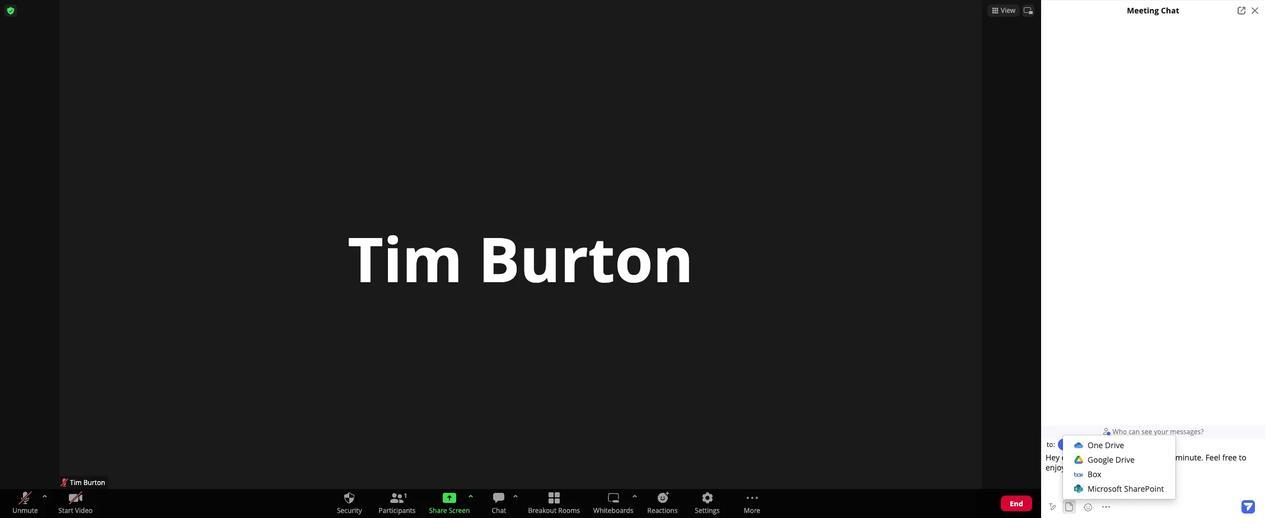 Task type: locate. For each thing, give the bounding box(es) containing it.
in meeting image
[[1256, 4, 1262, 9], [1256, 4, 1262, 9]]

tb
[[1245, 9, 1257, 20]]



Task type: vqa. For each thing, say whether or not it's contained in the screenshot.
the TB
yes



